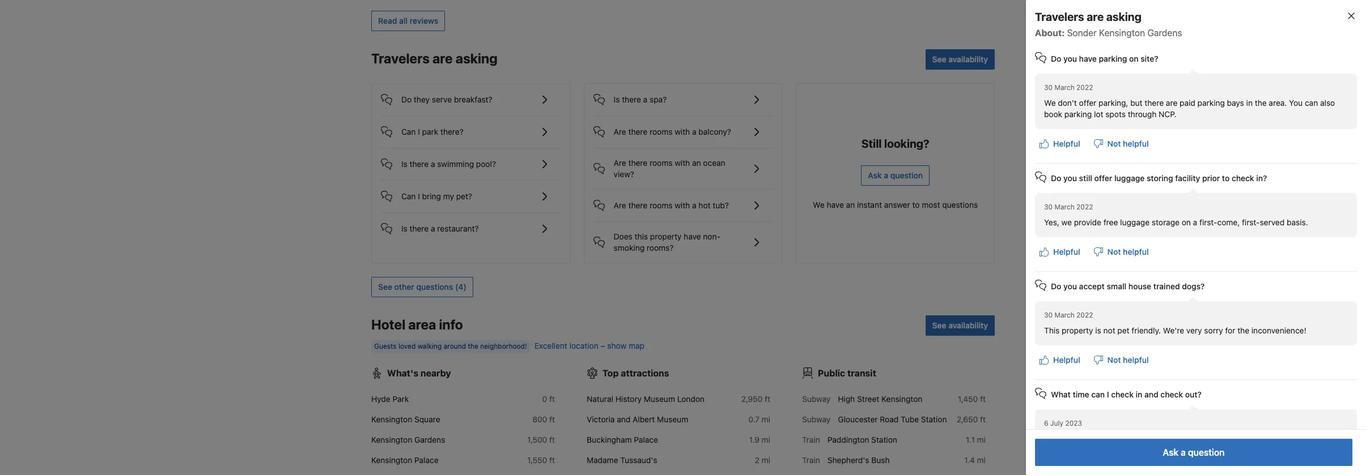 Task type: describe. For each thing, give the bounding box(es) containing it.
you for have
[[1064, 54, 1078, 64]]

yes,
[[1045, 218, 1060, 227]]

2,650
[[957, 415, 979, 425]]

1 vertical spatial offer
[[1095, 174, 1113, 183]]

madame tussaud's
[[587, 456, 658, 466]]

not for not
[[1108, 356, 1122, 365]]

subway for gloucester road tube station
[[803, 415, 831, 425]]

serve
[[432, 95, 452, 104]]

there for is there a spa?
[[622, 95, 641, 104]]

do you still offer luggage storing facility prior to check in?
[[1052, 174, 1268, 183]]

do for do you have parking on site?
[[1052, 54, 1062, 64]]

1 horizontal spatial parking
[[1099, 54, 1128, 64]]

0 horizontal spatial parking
[[1065, 109, 1093, 119]]

not for free
[[1108, 247, 1122, 257]]

are for are there rooms with a balcony?
[[614, 127, 627, 137]]

0 horizontal spatial on
[[1130, 54, 1139, 64]]

1 vertical spatial in
[[1136, 390, 1143, 400]]

see other questions (4)
[[378, 283, 467, 292]]

1 vertical spatial parking
[[1198, 98, 1226, 108]]

0 horizontal spatial station
[[872, 436, 898, 445]]

1.1 mi
[[966, 436, 986, 445]]

ft for 2,950 ft
[[765, 395, 771, 404]]

natural
[[587, 395, 614, 404]]

we don't offer parking, but there are paid parking bays in the area. you can also book parking lot spots through ncp.
[[1045, 98, 1336, 119]]

ask a question for ask a question button in the travelers are asking dialog
[[1164, 448, 1225, 458]]

can inside we don't offer parking, but there are paid parking bays in the area. you can also book parking lot spots through ncp.
[[1306, 98, 1319, 108]]

free
[[1104, 218, 1119, 227]]

sonder
[[1068, 28, 1097, 38]]

have inside travelers are asking dialog
[[1080, 54, 1097, 64]]

kensington palace
[[371, 456, 439, 466]]

pool?
[[476, 159, 496, 169]]

rooms for hot
[[650, 201, 673, 210]]

ask a question button inside travelers are asking dialog
[[1036, 440, 1353, 467]]

1 vertical spatial to
[[913, 200, 920, 210]]

0 horizontal spatial check
[[1112, 390, 1134, 400]]

see inside 'button'
[[378, 283, 392, 292]]

kensington for 800 ft
[[371, 415, 412, 425]]

lot
[[1095, 109, 1104, 119]]

are for are there rooms with an ocean view?
[[614, 158, 627, 168]]

travelers are asking dialog
[[1008, 0, 1367, 476]]

shepherd's
[[828, 456, 870, 466]]

hyde park
[[371, 395, 409, 404]]

train for paddington station
[[803, 436, 821, 445]]

gardens inside travelers are asking about: sonder kensington gardens
[[1148, 28, 1183, 38]]

30 for yes, we provide free luggage storage on a first-come, first-served basis.
[[1045, 203, 1053, 212]]

don't
[[1059, 98, 1078, 108]]

1,450 ft
[[958, 395, 986, 404]]

1,500 ft
[[527, 436, 555, 445]]

you for still
[[1064, 174, 1078, 183]]

top attractions
[[603, 369, 670, 379]]

we have an instant answer to most questions
[[813, 200, 978, 210]]

see availability for asking
[[933, 55, 989, 64]]

we for we don't offer parking, but there are paid parking bays in the area. you can also book parking lot spots through ncp.
[[1045, 98, 1056, 108]]

smoking
[[614, 243, 645, 253]]

0
[[543, 395, 548, 404]]

hotel area info
[[371, 317, 463, 333]]

helpful for pet
[[1124, 356, 1149, 365]]

london
[[678, 395, 705, 404]]

travelers are asking about: sonder kensington gardens
[[1036, 10, 1183, 38]]

sorry
[[1205, 326, 1224, 336]]

the inside we don't offer parking, but there are paid parking bays in the area. you can also book parking lot spots through ncp.
[[1256, 98, 1267, 108]]

1.9
[[750, 436, 760, 445]]

reviews
[[410, 16, 439, 26]]

an inside "are there rooms with an ocean view?"
[[693, 158, 701, 168]]

see availability for info
[[933, 321, 989, 331]]

property inside travelers are asking dialog
[[1062, 326, 1094, 336]]

march for property
[[1055, 311, 1075, 320]]

madame
[[587, 456, 619, 466]]

bush
[[872, 456, 890, 466]]

are there rooms with an ocean view? button
[[594, 149, 773, 180]]

we're
[[1164, 326, 1185, 336]]

mi for 1.9 mi
[[762, 436, 771, 445]]

park
[[393, 395, 409, 404]]

helpful button for property
[[1036, 351, 1085, 371]]

view?
[[614, 170, 635, 179]]

1 vertical spatial museum
[[657, 415, 689, 425]]

kensington square
[[371, 415, 440, 425]]

book
[[1045, 109, 1063, 119]]

2 mi
[[755, 456, 771, 466]]

0 vertical spatial museum
[[644, 395, 675, 404]]

not helpful button for not
[[1090, 351, 1154, 371]]

1.4 mi
[[965, 456, 986, 466]]

2 first- from the left
[[1243, 218, 1261, 227]]

ft for 1,450 ft
[[981, 395, 986, 404]]

0 horizontal spatial ask a question button
[[862, 166, 930, 186]]

we
[[1062, 218, 1072, 227]]

800 ft
[[533, 415, 555, 425]]

kensington for 1,500 ft
[[371, 436, 412, 445]]

not helpful button for parking,
[[1090, 134, 1154, 154]]

asking for travelers are asking
[[456, 51, 498, 66]]

what's nearby
[[387, 369, 451, 379]]

with for hot
[[675, 201, 690, 210]]

is there a restaurant? button
[[381, 213, 561, 236]]

2023
[[1066, 420, 1083, 428]]

travelers for travelers are asking about: sonder kensington gardens
[[1036, 10, 1085, 23]]

can for can i park there?
[[402, 127, 416, 137]]

are for travelers are asking
[[433, 51, 453, 66]]

also
[[1321, 98, 1336, 108]]

march for don't
[[1055, 83, 1075, 92]]

breakfast?
[[454, 95, 493, 104]]

you
[[1290, 98, 1303, 108]]

rooms?
[[647, 243, 674, 253]]

does this property have non- smoking rooms?
[[614, 232, 721, 253]]

1.4
[[965, 456, 975, 466]]

balcony?
[[699, 127, 732, 137]]

palace for kensington palace
[[415, 456, 439, 466]]

most
[[922, 200, 941, 210]]

other
[[395, 283, 415, 292]]

see for hotel area info
[[933, 321, 947, 331]]

with for balcony?
[[675, 127, 690, 137]]

helpful for but
[[1124, 139, 1149, 149]]

street
[[858, 395, 880, 404]]

luggage for offer
[[1115, 174, 1145, 183]]

i for bring
[[418, 192, 420, 201]]

kensington up tube
[[882, 395, 923, 404]]

helpful button for we
[[1036, 242, 1085, 263]]

paddington
[[828, 436, 870, 445]]

ft for 0 ft
[[550, 395, 555, 404]]

parking,
[[1099, 98, 1129, 108]]

ask a question for leftmost ask a question button
[[868, 171, 923, 180]]

see for travelers are asking
[[933, 55, 947, 64]]

2,950 ft
[[742, 395, 771, 404]]

can i park there? button
[[381, 116, 561, 139]]

answer
[[885, 200, 911, 210]]

square
[[415, 415, 440, 425]]

see other questions (4) button
[[371, 277, 474, 298]]

transit
[[848, 369, 877, 379]]

2022 for is
[[1077, 311, 1094, 320]]

does this property have non- smoking rooms? button
[[594, 222, 773, 254]]

paid
[[1180, 98, 1196, 108]]

ft for 800 ft
[[550, 415, 555, 425]]

what time can i check in and check out?
[[1052, 390, 1202, 400]]

ft for 1,550 ft
[[550, 456, 555, 466]]

ft for 2,650 ft
[[981, 415, 986, 425]]

mi for 1.4 mi
[[978, 456, 986, 466]]

this property is not pet friendly. we're very sorry for the inconvenience!
[[1045, 326, 1307, 336]]

does
[[614, 232, 633, 242]]

property inside does this property have non- smoking rooms?
[[650, 232, 682, 242]]

not helpful for but
[[1108, 139, 1149, 149]]

victoria and albert museum
[[587, 415, 689, 425]]

1 horizontal spatial check
[[1161, 390, 1184, 400]]

time
[[1073, 390, 1090, 400]]

we for we have an instant answer to most questions
[[813, 200, 825, 210]]

high street kensington
[[838, 395, 923, 404]]

0 vertical spatial station
[[922, 415, 947, 425]]

shepherd's bush
[[828, 456, 890, 466]]

come,
[[1218, 218, 1241, 227]]

6 july 2023
[[1045, 420, 1083, 428]]

1 vertical spatial an
[[847, 200, 855, 210]]

2022 for offer
[[1077, 83, 1094, 92]]

questions inside 'button'
[[417, 283, 453, 292]]

2022 for provide
[[1077, 203, 1094, 212]]

and inside travelers are asking dialog
[[1145, 390, 1159, 400]]

still
[[862, 137, 882, 150]]

1 first- from the left
[[1200, 218, 1218, 227]]

this
[[635, 232, 648, 242]]

spots
[[1106, 109, 1126, 119]]

what
[[1052, 390, 1071, 400]]

but
[[1131, 98, 1143, 108]]

question for leftmost ask a question button
[[891, 171, 923, 180]]

2 horizontal spatial check
[[1232, 174, 1255, 183]]

basis.
[[1287, 218, 1309, 227]]



Task type: vqa. For each thing, say whether or not it's contained in the screenshot.
the topmost 30 MARCH 2022
yes



Task type: locate. For each thing, give the bounding box(es) containing it.
rooms inside "are there rooms with an ocean view?"
[[650, 158, 673, 168]]

6
[[1045, 420, 1049, 428]]

to right the prior
[[1223, 174, 1230, 183]]

availability for travelers are asking
[[949, 55, 989, 64]]

1,550
[[528, 456, 548, 466]]

2 rooms from the top
[[650, 158, 673, 168]]

on left site?
[[1130, 54, 1139, 64]]

with for ocean
[[675, 158, 690, 168]]

2 30 from the top
[[1045, 203, 1053, 212]]

1 vertical spatial on
[[1182, 218, 1192, 227]]

1 vertical spatial subway
[[803, 415, 831, 425]]

1 horizontal spatial questions
[[943, 200, 978, 210]]

is inside is there a swimming pool? button
[[402, 159, 408, 169]]

kensington inside travelers are asking about: sonder kensington gardens
[[1100, 28, 1146, 38]]

1 helpful from the top
[[1124, 139, 1149, 149]]

first- right storage
[[1200, 218, 1218, 227]]

asking inside travelers are asking about: sonder kensington gardens
[[1107, 10, 1142, 23]]

3 not helpful button from the top
[[1090, 351, 1154, 371]]

1 you from the top
[[1064, 54, 1078, 64]]

are there rooms with an ocean view?
[[614, 158, 726, 179]]

not helpful
[[1108, 139, 1149, 149], [1108, 247, 1149, 257], [1108, 356, 1149, 365]]

i inside button
[[418, 192, 420, 201]]

on right storage
[[1182, 218, 1192, 227]]

not for parking,
[[1108, 139, 1122, 149]]

not helpful button for free
[[1090, 242, 1154, 263]]

1 with from the top
[[675, 127, 690, 137]]

restaurant?
[[438, 224, 479, 234]]

there for are there rooms with a hot tub?
[[629, 201, 648, 210]]

30 march 2022 up don't
[[1045, 83, 1094, 92]]

1 train from the top
[[803, 436, 821, 445]]

0 vertical spatial 30
[[1045, 83, 1053, 92]]

0 vertical spatial ask a question button
[[862, 166, 930, 186]]

station right tube
[[922, 415, 947, 425]]

800
[[533, 415, 548, 425]]

2 helpful from the top
[[1054, 247, 1081, 257]]

there inside we don't offer parking, but there are paid parking bays in the area. you can also book parking lot spots through ncp.
[[1145, 98, 1164, 108]]

offer right still
[[1095, 174, 1113, 183]]

is
[[614, 95, 620, 104], [402, 159, 408, 169], [402, 224, 408, 234]]

see availability button for travelers are asking
[[926, 49, 995, 70]]

1 vertical spatial palace
[[415, 456, 439, 466]]

helpful down we
[[1054, 247, 1081, 257]]

are up ncp.
[[1167, 98, 1178, 108]]

see availability button for hotel area info
[[926, 316, 995, 336]]

3 30 march 2022 from the top
[[1045, 311, 1094, 320]]

for
[[1226, 326, 1236, 336]]

to inside travelers are asking dialog
[[1223, 174, 1230, 183]]

small
[[1107, 282, 1127, 292]]

site?
[[1141, 54, 1159, 64]]

in left out?
[[1136, 390, 1143, 400]]

to left most
[[913, 200, 920, 210]]

1 vertical spatial we
[[813, 200, 825, 210]]

are up serve on the top of the page
[[433, 51, 453, 66]]

1 subway from the top
[[803, 395, 831, 404]]

is there a restaurant?
[[402, 224, 479, 234]]

do down about:
[[1052, 54, 1062, 64]]

the right for
[[1238, 326, 1250, 336]]

1 vertical spatial not helpful
[[1108, 247, 1149, 257]]

0 horizontal spatial the
[[1238, 326, 1250, 336]]

1 vertical spatial travelers
[[371, 51, 430, 66]]

0.7
[[749, 415, 760, 425]]

1 see availability from the top
[[933, 55, 989, 64]]

museum
[[644, 395, 675, 404], [657, 415, 689, 425]]

helpful up house
[[1124, 247, 1149, 257]]

1 vertical spatial see availability button
[[926, 316, 995, 336]]

1 rooms from the top
[[650, 127, 673, 137]]

1 vertical spatial helpful button
[[1036, 242, 1085, 263]]

mi for 0.7 mi
[[762, 415, 771, 425]]

questions right most
[[943, 200, 978, 210]]

asking up do they serve breakfast? button
[[456, 51, 498, 66]]

1 horizontal spatial an
[[847, 200, 855, 210]]

march for we
[[1055, 203, 1075, 212]]

0 vertical spatial an
[[693, 158, 701, 168]]

ft for 1,500 ft
[[550, 436, 555, 445]]

are for are there rooms with a hot tub?
[[614, 201, 627, 210]]

do
[[1052, 54, 1062, 64], [402, 95, 412, 104], [1052, 174, 1062, 183], [1052, 282, 1062, 292]]

ask inside dialog
[[1164, 448, 1179, 458]]

ft right '800'
[[550, 415, 555, 425]]

not helpful down 'spots'
[[1108, 139, 1149, 149]]

0 vertical spatial helpful
[[1054, 139, 1081, 149]]

check right the time
[[1112, 390, 1134, 400]]

kensington up the kensington palace
[[371, 436, 412, 445]]

not down 'spots'
[[1108, 139, 1122, 149]]

and left albert
[[617, 415, 631, 425]]

prior
[[1203, 174, 1221, 183]]

an left ocean
[[693, 158, 701, 168]]

0 vertical spatial property
[[650, 232, 682, 242]]

0 horizontal spatial first-
[[1200, 218, 1218, 227]]

1 horizontal spatial in
[[1247, 98, 1253, 108]]

there down park
[[410, 159, 429, 169]]

museum up albert
[[644, 395, 675, 404]]

1 not helpful button from the top
[[1090, 134, 1154, 154]]

0 horizontal spatial questions
[[417, 283, 453, 292]]

i inside button
[[418, 127, 420, 137]]

0 horizontal spatial can
[[1092, 390, 1105, 400]]

0 horizontal spatial to
[[913, 200, 920, 210]]

are inside we don't offer parking, but there are paid parking bays in the area. you can also book parking lot spots through ncp.
[[1167, 98, 1178, 108]]

do they serve breakfast? button
[[381, 84, 561, 107]]

2022 up don't
[[1077, 83, 1094, 92]]

1 vertical spatial with
[[675, 158, 690, 168]]

can left bring
[[402, 192, 416, 201]]

do for do you still offer luggage storing facility prior to check in?
[[1052, 174, 1062, 183]]

ask a question inside travelers are asking dialog
[[1164, 448, 1225, 458]]

2 vertical spatial 30
[[1045, 311, 1053, 320]]

1 vertical spatial train
[[803, 456, 821, 466]]

1 horizontal spatial to
[[1223, 174, 1230, 183]]

gardens up site?
[[1148, 28, 1183, 38]]

question inside travelers are asking dialog
[[1189, 448, 1225, 458]]

1 see availability button from the top
[[926, 49, 995, 70]]

question
[[891, 171, 923, 180], [1189, 448, 1225, 458]]

2 helpful from the top
[[1124, 247, 1149, 257]]

1 vertical spatial see
[[378, 283, 392, 292]]

1 horizontal spatial ask
[[1164, 448, 1179, 458]]

provide
[[1075, 218, 1102, 227]]

3 helpful from the top
[[1124, 356, 1149, 365]]

30 for this property is not pet friendly. we're very sorry for the inconvenience!
[[1045, 311, 1053, 320]]

are there rooms with a hot tub? button
[[594, 190, 773, 213]]

not down not
[[1108, 356, 1122, 365]]

ft right 1,450
[[981, 395, 986, 404]]

not
[[1104, 326, 1116, 336]]

2 vertical spatial rooms
[[650, 201, 673, 210]]

pet?
[[456, 192, 472, 201]]

have down sonder
[[1080, 54, 1097, 64]]

you
[[1064, 54, 1078, 64], [1064, 174, 1078, 183], [1064, 282, 1078, 292]]

mi right 1.1
[[978, 436, 986, 445]]

0 vertical spatial offer
[[1080, 98, 1097, 108]]

are there rooms with a balcony?
[[614, 127, 732, 137]]

asking up do you have parking on site?
[[1107, 10, 1142, 23]]

not helpful button down pet
[[1090, 351, 1154, 371]]

1 horizontal spatial asking
[[1107, 10, 1142, 23]]

30 march 2022 for we
[[1045, 203, 1094, 212]]

park
[[422, 127, 439, 137]]

offer
[[1080, 98, 1097, 108], [1095, 174, 1113, 183]]

is there a spa?
[[614, 95, 667, 104]]

rooms for balcony?
[[650, 127, 673, 137]]

0 vertical spatial i
[[418, 127, 420, 137]]

2 vertical spatial march
[[1055, 311, 1075, 320]]

property left the is
[[1062, 326, 1094, 336]]

0 horizontal spatial have
[[684, 232, 701, 242]]

there up through
[[1145, 98, 1164, 108]]

property up rooms?
[[650, 232, 682, 242]]

can right you
[[1306, 98, 1319, 108]]

is left spa?
[[614, 95, 620, 104]]

helpful for property
[[1054, 356, 1081, 365]]

0 vertical spatial not helpful button
[[1090, 134, 1154, 154]]

1 vertical spatial property
[[1062, 326, 1094, 336]]

helpful button for don't
[[1036, 134, 1085, 154]]

mi right 1.9 at the right
[[762, 436, 771, 445]]

attractions
[[621, 369, 670, 379]]

0 vertical spatial helpful
[[1124, 139, 1149, 149]]

1 not helpful from the top
[[1108, 139, 1149, 149]]

3 march from the top
[[1055, 311, 1075, 320]]

helpful button down 'this'
[[1036, 351, 1085, 371]]

luggage for free
[[1121, 218, 1150, 227]]

we up book
[[1045, 98, 1056, 108]]

ft right 2,950
[[765, 395, 771, 404]]

station up bush
[[872, 436, 898, 445]]

1 vertical spatial are
[[433, 51, 453, 66]]

is for is there a swimming pool?
[[402, 159, 408, 169]]

1 vertical spatial questions
[[417, 283, 453, 292]]

helpful for luggage
[[1124, 247, 1149, 257]]

accept
[[1080, 282, 1105, 292]]

palace for buckingham palace
[[634, 436, 658, 445]]

can inside button
[[402, 127, 416, 137]]

2 vertical spatial are
[[1167, 98, 1178, 108]]

3 rooms from the top
[[650, 201, 673, 210]]

check left in?
[[1232, 174, 1255, 183]]

there down bring
[[410, 224, 429, 234]]

helpful button down book
[[1036, 134, 1085, 154]]

1 vertical spatial luggage
[[1121, 218, 1150, 227]]

there for is there a restaurant?
[[410, 224, 429, 234]]

is inside is there a restaurant? button
[[402, 224, 408, 234]]

2 vertical spatial not
[[1108, 356, 1122, 365]]

is for is there a restaurant?
[[402, 224, 408, 234]]

there up view? on the top
[[629, 158, 648, 168]]

2022
[[1077, 83, 1094, 92], [1077, 203, 1094, 212], [1077, 311, 1094, 320]]

0 vertical spatial helpful button
[[1036, 134, 1085, 154]]

palace down kensington gardens
[[415, 456, 439, 466]]

ft right 1,550
[[550, 456, 555, 466]]

there for is there a swimming pool?
[[410, 159, 429, 169]]

mi right 2
[[762, 456, 771, 466]]

is there a spa? button
[[594, 84, 773, 107]]

with left ocean
[[675, 158, 690, 168]]

info
[[439, 317, 463, 333]]

kensington up do you have parking on site?
[[1100, 28, 1146, 38]]

30 march 2022 up we
[[1045, 203, 1094, 212]]

0 vertical spatial rooms
[[650, 127, 673, 137]]

1 horizontal spatial on
[[1182, 218, 1192, 227]]

you for accept
[[1064, 282, 1078, 292]]

0 vertical spatial subway
[[803, 395, 831, 404]]

0 vertical spatial you
[[1064, 54, 1078, 64]]

3 not helpful from the top
[[1108, 356, 1149, 365]]

1 march from the top
[[1055, 83, 1075, 92]]

are up sonder
[[1087, 10, 1104, 23]]

3 30 from the top
[[1045, 311, 1053, 320]]

1 horizontal spatial gardens
[[1148, 28, 1183, 38]]

march up don't
[[1055, 83, 1075, 92]]

gardens down square
[[415, 436, 445, 445]]

gardens
[[1148, 28, 1183, 38], [415, 436, 445, 445]]

1 vertical spatial march
[[1055, 203, 1075, 212]]

asking for travelers are asking about: sonder kensington gardens
[[1107, 10, 1142, 23]]

0 vertical spatial and
[[1145, 390, 1159, 400]]

can inside button
[[402, 192, 416, 201]]

helpful for don't
[[1054, 139, 1081, 149]]

0 vertical spatial ask
[[868, 171, 882, 180]]

3 not from the top
[[1108, 356, 1122, 365]]

rooms down are there rooms with a balcony?
[[650, 158, 673, 168]]

1 helpful button from the top
[[1036, 134, 1085, 154]]

i inside dialog
[[1108, 390, 1110, 400]]

looking?
[[885, 137, 930, 150]]

1 vertical spatial ask
[[1164, 448, 1179, 458]]

bays
[[1228, 98, 1245, 108]]

there inside button
[[410, 224, 429, 234]]

read all reviews
[[378, 16, 439, 26]]

first-
[[1200, 218, 1218, 227], [1243, 218, 1261, 227]]

road
[[880, 415, 899, 425]]

do for do they serve breakfast?
[[402, 95, 412, 104]]

2 you from the top
[[1064, 174, 1078, 183]]

can for can i bring my pet?
[[402, 192, 416, 201]]

3 with from the top
[[675, 201, 690, 210]]

i left bring
[[418, 192, 420, 201]]

2 30 march 2022 from the top
[[1045, 203, 1094, 212]]

mi for 1.1 mi
[[978, 436, 986, 445]]

0 vertical spatial 2022
[[1077, 83, 1094, 92]]

2022 up "provide"
[[1077, 203, 1094, 212]]

rooms up does this property have non- smoking rooms?
[[650, 201, 673, 210]]

they
[[414, 95, 430, 104]]

we left the instant
[[813, 200, 825, 210]]

train left shepherd's
[[803, 456, 821, 466]]

are inside "are there rooms with an ocean view?"
[[614, 158, 627, 168]]

are for travelers are asking about: sonder kensington gardens
[[1087, 10, 1104, 23]]

1 horizontal spatial can
[[1306, 98, 1319, 108]]

you left accept
[[1064, 282, 1078, 292]]

2 availability from the top
[[949, 321, 989, 331]]

helpful
[[1124, 139, 1149, 149], [1124, 247, 1149, 257], [1124, 356, 1149, 365]]

2 vertical spatial not helpful
[[1108, 356, 1149, 365]]

i
[[418, 127, 420, 137], [418, 192, 420, 201], [1108, 390, 1110, 400]]

3 helpful from the top
[[1054, 356, 1081, 365]]

we inside we don't offer parking, but there are paid parking bays in the area. you can also book parking lot spots through ncp.
[[1045, 98, 1056, 108]]

2 with from the top
[[675, 158, 690, 168]]

1 vertical spatial gardens
[[415, 436, 445, 445]]

helpful for we
[[1054, 247, 1081, 257]]

area
[[409, 317, 436, 333]]

travelers for travelers are asking
[[371, 51, 430, 66]]

(4)
[[455, 283, 467, 292]]

1 not from the top
[[1108, 139, 1122, 149]]

2 see availability button from the top
[[926, 316, 995, 336]]

0 vertical spatial asking
[[1107, 10, 1142, 23]]

do left still
[[1052, 174, 1062, 183]]

you left still
[[1064, 174, 1078, 183]]

travelers down all
[[371, 51, 430, 66]]

have left the instant
[[827, 200, 844, 210]]

0 horizontal spatial asking
[[456, 51, 498, 66]]

3 you from the top
[[1064, 282, 1078, 292]]

questions
[[943, 200, 978, 210], [417, 283, 453, 292]]

2 see availability from the top
[[933, 321, 989, 331]]

1 are from the top
[[614, 127, 627, 137]]

0 horizontal spatial in
[[1136, 390, 1143, 400]]

1 vertical spatial not helpful button
[[1090, 242, 1154, 263]]

subway down public
[[803, 395, 831, 404]]

1 vertical spatial see availability
[[933, 321, 989, 331]]

facility
[[1176, 174, 1201, 183]]

0 horizontal spatial question
[[891, 171, 923, 180]]

1 helpful from the top
[[1054, 139, 1081, 149]]

there
[[622, 95, 641, 104], [1145, 98, 1164, 108], [629, 127, 648, 137], [629, 158, 648, 168], [410, 159, 429, 169], [629, 201, 648, 210], [410, 224, 429, 234]]

30 march 2022 for property
[[1045, 311, 1094, 320]]

not helpful down free
[[1108, 247, 1149, 257]]

1 horizontal spatial ask a question
[[1164, 448, 1225, 458]]

30
[[1045, 83, 1053, 92], [1045, 203, 1053, 212], [1045, 311, 1053, 320]]

1 30 march 2022 from the top
[[1045, 83, 1094, 92]]

train
[[803, 436, 821, 445], [803, 456, 821, 466]]

parking down don't
[[1065, 109, 1093, 119]]

in right bays at top right
[[1247, 98, 1253, 108]]

question for ask a question button in the travelers are asking dialog
[[1189, 448, 1225, 458]]

an left the instant
[[847, 200, 855, 210]]

there for are there rooms with a balcony?
[[629, 127, 648, 137]]

2 vertical spatial is
[[402, 224, 408, 234]]

2 horizontal spatial have
[[1080, 54, 1097, 64]]

1 vertical spatial helpful
[[1124, 247, 1149, 257]]

kensington down "hyde park"
[[371, 415, 412, 425]]

are there rooms with a hot tub?
[[614, 201, 729, 210]]

parking right paid
[[1198, 98, 1226, 108]]

1 vertical spatial helpful
[[1054, 247, 1081, 257]]

1.1
[[966, 436, 975, 445]]

have inside does this property have non- smoking rooms?
[[684, 232, 701, 242]]

there for are there rooms with an ocean view?
[[629, 158, 648, 168]]

with left hot
[[675, 201, 690, 210]]

helpful
[[1054, 139, 1081, 149], [1054, 247, 1081, 257], [1054, 356, 1081, 365]]

gloucester
[[838, 415, 878, 425]]

subway up paddington
[[803, 415, 831, 425]]

there inside "are there rooms with an ocean view?"
[[629, 158, 648, 168]]

2 not helpful button from the top
[[1090, 242, 1154, 263]]

1 vertical spatial the
[[1238, 326, 1250, 336]]

natural history museum london
[[587, 395, 705, 404]]

2 subway from the top
[[803, 415, 831, 425]]

1 availability from the top
[[949, 55, 989, 64]]

subway for high street kensington
[[803, 395, 831, 404]]

nearby
[[421, 369, 451, 379]]

offer inside we don't offer parking, but there are paid parking bays in the area. you can also book parking lot spots through ncp.
[[1080, 98, 1097, 108]]

july
[[1051, 420, 1064, 428]]

dogs?
[[1183, 282, 1205, 292]]

rooms for ocean
[[650, 158, 673, 168]]

1 vertical spatial have
[[827, 200, 844, 210]]

luggage
[[1115, 174, 1145, 183], [1121, 218, 1150, 227]]

0 horizontal spatial palace
[[415, 456, 439, 466]]

tussaud's
[[621, 456, 658, 466]]

not helpful button down free
[[1090, 242, 1154, 263]]

ask a question button
[[862, 166, 930, 186], [1036, 440, 1353, 467]]

can
[[402, 127, 416, 137], [402, 192, 416, 201]]

helpful button
[[1036, 134, 1085, 154], [1036, 242, 1085, 263], [1036, 351, 1085, 371]]

museum down london
[[657, 415, 689, 425]]

2 can from the top
[[402, 192, 416, 201]]

30 up book
[[1045, 83, 1053, 92]]

gloucester road tube station
[[838, 415, 947, 425]]

kensington gardens
[[371, 436, 445, 445]]

not helpful for pet
[[1108, 356, 1149, 365]]

0 vertical spatial march
[[1055, 83, 1075, 92]]

1 vertical spatial and
[[617, 415, 631, 425]]

do they serve breakfast?
[[402, 95, 493, 104]]

3 are from the top
[[614, 201, 627, 210]]

do left accept
[[1052, 282, 1062, 292]]

1 horizontal spatial station
[[922, 415, 947, 425]]

1 horizontal spatial question
[[1189, 448, 1225, 458]]

read
[[378, 16, 397, 26]]

0 horizontal spatial gardens
[[415, 436, 445, 445]]

tub?
[[713, 201, 729, 210]]

0 vertical spatial travelers
[[1036, 10, 1085, 23]]

2022 down accept
[[1077, 311, 1094, 320]]

do inside button
[[402, 95, 412, 104]]

2 are from the top
[[614, 158, 627, 168]]

30 march 2022 up 'this'
[[1045, 311, 1094, 320]]

luggage left 'storing'
[[1115, 174, 1145, 183]]

2 helpful button from the top
[[1036, 242, 1085, 263]]

1 vertical spatial 2022
[[1077, 203, 1094, 212]]

not helpful button down 'spots'
[[1090, 134, 1154, 154]]

there down is there a spa?
[[629, 127, 648, 137]]

train for shepherd's bush
[[803, 456, 821, 466]]

buckingham
[[587, 436, 632, 445]]

on
[[1130, 54, 1139, 64], [1182, 218, 1192, 227]]

hyde
[[371, 395, 391, 404]]

1 2022 from the top
[[1077, 83, 1094, 92]]

0 horizontal spatial and
[[617, 415, 631, 425]]

luggage right free
[[1121, 218, 1150, 227]]

1 vertical spatial availability
[[949, 321, 989, 331]]

parking
[[1099, 54, 1128, 64], [1198, 98, 1226, 108], [1065, 109, 1093, 119]]

are inside travelers are asking about: sonder kensington gardens
[[1087, 10, 1104, 23]]

0 vertical spatial is
[[614, 95, 620, 104]]

1 horizontal spatial we
[[1045, 98, 1056, 108]]

out?
[[1186, 390, 1202, 400]]

0 vertical spatial luggage
[[1115, 174, 1145, 183]]

mi for 2 mi
[[762, 456, 771, 466]]

do for do you accept small house trained dogs?
[[1052, 282, 1062, 292]]

travelers are asking
[[371, 51, 498, 66]]

1 vertical spatial not
[[1108, 247, 1122, 257]]

i left park
[[418, 127, 420, 137]]

public transit
[[818, 369, 877, 379]]

1 can from the top
[[402, 127, 416, 137]]

can i park there?
[[402, 127, 464, 137]]

2 not from the top
[[1108, 247, 1122, 257]]

2 train from the top
[[803, 456, 821, 466]]

0 horizontal spatial ask a question
[[868, 171, 923, 180]]

30 march 2022 for don't
[[1045, 83, 1094, 92]]

there left spa?
[[622, 95, 641, 104]]

kensington for 1,550 ft
[[371, 456, 412, 466]]

1 horizontal spatial palace
[[634, 436, 658, 445]]

0 horizontal spatial an
[[693, 158, 701, 168]]

3 2022 from the top
[[1077, 311, 1094, 320]]

1 horizontal spatial have
[[827, 200, 844, 210]]

1 horizontal spatial the
[[1256, 98, 1267, 108]]

first- right come,
[[1243, 218, 1261, 227]]

ft right 2,650
[[981, 415, 986, 425]]

1 vertical spatial can
[[402, 192, 416, 201]]

with inside "are there rooms with an ocean view?"
[[675, 158, 690, 168]]

march up 'this'
[[1055, 311, 1075, 320]]

paddington station
[[828, 436, 898, 445]]

2 vertical spatial i
[[1108, 390, 1110, 400]]

0 vertical spatial see availability button
[[926, 49, 995, 70]]

2 vertical spatial 2022
[[1077, 311, 1094, 320]]

0 vertical spatial can
[[402, 127, 416, 137]]

and left out?
[[1145, 390, 1159, 400]]

is for is there a spa?
[[614, 95, 620, 104]]

with
[[675, 127, 690, 137], [675, 158, 690, 168], [675, 201, 690, 210]]

ft right 1,500
[[550, 436, 555, 445]]

non-
[[703, 232, 721, 242]]

kensington down kensington gardens
[[371, 456, 412, 466]]

i for park
[[418, 127, 420, 137]]

2 march from the top
[[1055, 203, 1075, 212]]

availability for hotel area info
[[949, 321, 989, 331]]

1 30 from the top
[[1045, 83, 1053, 92]]

train left paddington
[[803, 436, 821, 445]]

in inside we don't offer parking, but there are paid parking bays in the area. you can also book parking lot spots through ncp.
[[1247, 98, 1253, 108]]

not helpful for luggage
[[1108, 247, 1149, 257]]

in?
[[1257, 174, 1268, 183]]

2 not helpful from the top
[[1108, 247, 1149, 257]]

travelers inside travelers are asking about: sonder kensington gardens
[[1036, 10, 1085, 23]]

0 vertical spatial question
[[891, 171, 923, 180]]

ft right 0
[[550, 395, 555, 404]]

30 for we don't offer parking, but there are paid parking bays in the area. you can also book parking lot spots through ncp.
[[1045, 83, 1053, 92]]

rooms down spa?
[[650, 127, 673, 137]]

3 helpful button from the top
[[1036, 351, 1085, 371]]

1 vertical spatial 30
[[1045, 203, 1053, 212]]

2 2022 from the top
[[1077, 203, 1094, 212]]

my
[[443, 192, 454, 201]]

storage
[[1152, 218, 1180, 227]]

is inside is there a spa? button
[[614, 95, 620, 104]]



